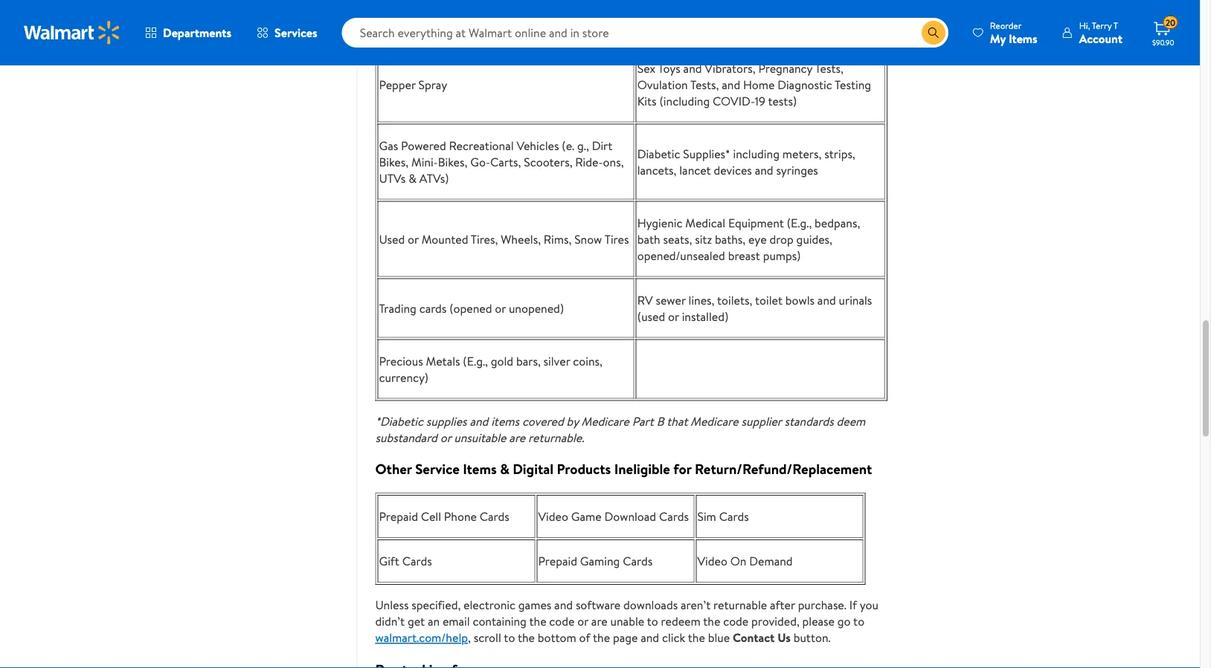 Task type: locate. For each thing, give the bounding box(es) containing it.
1 vertical spatial containing
[[473, 614, 527, 630]]

download
[[605, 509, 656, 525]]

0 horizontal spatial items
[[463, 460, 497, 479]]

items up search search box on the top of the page
[[637, 0, 666, 15]]

1 vertical spatial prepaid
[[538, 554, 577, 570]]

gas
[[379, 137, 398, 154]]

or inside the used or mounted tires, wheels, rims, snow tires hygienic medical equipment (e.g., bedpans, bath seats, sitz baths, eye drop guides, opened/unsealed breast pumps)
[[408, 231, 419, 247]]

and inside *diabetic supplies and items covered by medicare part b that medicare supplier standards deem substandard or unsuitable are returnable.
[[470, 413, 488, 430]]

home
[[743, 76, 775, 93]]

syringes
[[776, 162, 818, 178]]

bottom
[[538, 630, 576, 647]]

0 horizontal spatial video
[[538, 509, 568, 525]]

video left on at the right bottom of the page
[[698, 554, 728, 570]]

0 horizontal spatial prepaid
[[379, 509, 418, 525]]

hygienic
[[637, 215, 683, 231]]

toilets,
[[717, 292, 753, 308]]

downloads
[[624, 597, 678, 614]]

toilet
[[755, 292, 783, 308]]

unopened)
[[509, 300, 564, 317]]

1 horizontal spatial video
[[698, 554, 728, 570]]

returnable.
[[528, 430, 584, 446]]

0 vertical spatial &
[[409, 170, 417, 186]]

and right bowls
[[818, 292, 836, 308]]

0 horizontal spatial bikes,
[[379, 154, 409, 170]]

ride-
[[575, 154, 603, 170]]

purchase.
[[798, 597, 847, 614]]

1 horizontal spatial medicare
[[691, 413, 739, 430]]

strips,
[[825, 145, 855, 162]]

(e.g., inside the used or mounted tires, wheels, rims, snow tires hygienic medical equipment (e.g., bedpans, bath seats, sitz baths, eye drop guides, opened/unsealed breast pumps)
[[787, 215, 812, 231]]

1 vertical spatial video
[[698, 554, 728, 570]]

the left of
[[529, 614, 547, 630]]

pumps)
[[763, 247, 801, 264]]

0 horizontal spatial tests,
[[691, 76, 719, 93]]

items down unsuitable
[[463, 460, 497, 479]]

are right of
[[591, 614, 608, 630]]

or up service
[[440, 430, 451, 446]]

0 horizontal spatial &
[[409, 170, 417, 186]]

video
[[538, 509, 568, 525], [698, 554, 728, 570]]

prepaid gaming cards
[[538, 554, 656, 570]]

1 vertical spatial are
[[591, 614, 608, 630]]

1 vertical spatial &
[[500, 460, 510, 479]]

t
[[1114, 19, 1118, 32]]

service
[[415, 460, 460, 479]]

and inside diabetic supplies* including meters, strips, lancets, lancet devices and syringes
[[755, 162, 773, 178]]

gift
[[379, 554, 399, 570]]

*diabetic supplies and items covered by medicare part b that medicare supplier standards deem substandard or unsuitable are returnable.
[[375, 413, 866, 446]]

and
[[418, 0, 436, 15], [683, 60, 702, 76], [722, 76, 740, 93], [755, 162, 773, 178], [818, 292, 836, 308], [470, 413, 488, 430], [554, 597, 573, 614], [641, 630, 659, 647]]

1 horizontal spatial &
[[500, 460, 510, 479]]

and inside rv sewer lines, toilets, toilet bowls and urinals (used or installed)
[[818, 292, 836, 308]]

&
[[409, 170, 417, 186], [500, 460, 510, 479]]

cards right gift
[[402, 554, 432, 570]]

1 horizontal spatial bikes,
[[438, 154, 468, 170]]

or inside *diabetic supplies and items covered by medicare part b that medicare supplier standards deem substandard or unsuitable are returnable.
[[440, 430, 451, 446]]

and left air
[[418, 0, 436, 15]]

0 horizontal spatial are
[[509, 430, 525, 446]]

diabetic
[[637, 145, 680, 162]]

return/refund/replacement
[[695, 460, 872, 479]]

guns,
[[457, 0, 486, 15], [506, 0, 535, 15]]

(e.g., left gold
[[463, 353, 488, 369]]

lancet
[[680, 162, 711, 178]]

containing inside unless specified, electronic games and software downloads aren't returnable after purchase. if you didn't get an email containing the code or are unable to redeem the code provided, please go to walmart.com/help , scroll to the bottom of the page and click the blue contact us button.
[[473, 614, 527, 630]]

toys
[[658, 60, 681, 76]]

,
[[468, 630, 471, 647]]

2 vertical spatial items
[[463, 460, 497, 479]]

are up digital
[[509, 430, 525, 446]]

spray
[[419, 76, 447, 93]]

2 medicare from the left
[[691, 413, 739, 430]]

1 vertical spatial (e.g.,
[[463, 353, 488, 369]]

to right scroll
[[504, 630, 515, 647]]

0 horizontal spatial code
[[549, 614, 575, 630]]

containing
[[669, 0, 723, 15], [473, 614, 527, 630]]

containing right ,
[[473, 614, 527, 630]]

0 horizontal spatial containing
[[473, 614, 527, 630]]

or inside unless specified, electronic games and software downloads aren't returnable after purchase. if you didn't get an email containing the code or are unable to redeem the code provided, please go to walmart.com/help , scroll to the bottom of the page and click the blue contact us button.
[[578, 614, 589, 630]]

baths,
[[715, 231, 746, 247]]

Walmart Site-Wide search field
[[342, 18, 949, 48]]

2 horizontal spatial to
[[854, 614, 865, 630]]

prepaid cell phone cards
[[379, 509, 512, 525]]

supplies
[[426, 413, 467, 430]]

bikes, left the go-
[[438, 154, 468, 170]]

sewer
[[656, 292, 686, 308]]

account
[[1079, 30, 1123, 47]]

gold
[[491, 353, 513, 369]]

and left items
[[470, 413, 488, 430]]

0 vertical spatial items
[[637, 0, 666, 15]]

and right devices
[[755, 162, 773, 178]]

carts,
[[490, 154, 521, 170]]

or
[[408, 231, 419, 247], [495, 300, 506, 317], [668, 308, 679, 325], [440, 430, 451, 446], [578, 614, 589, 630]]

cards left sim
[[659, 509, 689, 525]]

(e.g.,
[[787, 215, 812, 231], [463, 353, 488, 369]]

items right 'my'
[[1009, 30, 1038, 47]]

1 horizontal spatial tests,
[[815, 60, 844, 76]]

cards right phone
[[480, 509, 510, 525]]

pregnancy
[[758, 60, 813, 76]]

1 medicare from the left
[[582, 413, 629, 430]]

video left game
[[538, 509, 568, 525]]

products
[[557, 460, 611, 479]]

1 horizontal spatial code
[[723, 614, 749, 630]]

guns, right bb
[[506, 0, 535, 15]]

dirt
[[592, 137, 613, 154]]

guns, left bb
[[457, 0, 486, 15]]

bars,
[[516, 353, 541, 369]]

bikes, left mini-
[[379, 154, 409, 170]]

code
[[549, 614, 575, 630], [723, 614, 749, 630]]

walmart image
[[24, 21, 121, 45]]

1 horizontal spatial are
[[591, 614, 608, 630]]

0 vertical spatial are
[[509, 430, 525, 446]]

the right of
[[593, 630, 610, 647]]

bowls
[[786, 292, 815, 308]]

to right unable
[[647, 614, 658, 630]]

or right used
[[408, 231, 419, 247]]

game
[[571, 509, 602, 525]]

used or mounted tires, wheels, rims, snow tires hygienic medical equipment (e.g., bedpans, bath seats, sitz baths, eye drop guides, opened/unsealed breast pumps)
[[379, 215, 860, 264]]

cards right sim
[[719, 509, 749, 525]]

prepaid
[[379, 509, 418, 525], [538, 554, 577, 570]]

powered
[[401, 137, 446, 154]]

prepaid left the gaming
[[538, 554, 577, 570]]

bows
[[467, 15, 494, 32]]

1 horizontal spatial prepaid
[[538, 554, 577, 570]]

tests, right pregnancy
[[815, 60, 844, 76]]

1 horizontal spatial (e.g.,
[[787, 215, 812, 231]]

0 horizontal spatial medicare
[[582, 413, 629, 430]]

0 vertical spatial prepaid
[[379, 509, 418, 525]]

mini-
[[411, 154, 438, 170]]

didn't
[[375, 614, 405, 630]]

snow
[[575, 231, 602, 247]]

items inside reorder my items
[[1009, 30, 1038, 47]]

or right '(used'
[[668, 308, 679, 325]]

guides,
[[797, 231, 833, 247]]

(e.g., up pumps)
[[787, 215, 812, 231]]

pepper spray
[[379, 76, 450, 93]]

cell
[[421, 509, 441, 525]]

sim
[[698, 509, 716, 525]]

standards
[[785, 413, 834, 430]]

0 horizontal spatial guns,
[[457, 0, 486, 15]]

search icon image
[[928, 27, 940, 39]]

kits
[[637, 93, 657, 109]]

code left provided,
[[723, 614, 749, 630]]

1 horizontal spatial containing
[[669, 0, 723, 15]]

diabetic supplies* including meters, strips, lancets, lancet devices and syringes
[[637, 145, 855, 178]]

medicare right by
[[582, 413, 629, 430]]

1 horizontal spatial items
[[637, 0, 666, 15]]

0 vertical spatial video
[[538, 509, 568, 525]]

& right utvs
[[409, 170, 417, 186]]

and right toys on the right
[[683, 60, 702, 76]]

and inside airsoft and air guns, bb guns, crossbows. vertical/archery bows
[[418, 0, 436, 15]]

code left of
[[549, 614, 575, 630]]

1 vertical spatial items
[[1009, 30, 1038, 47]]

0 vertical spatial (e.g.,
[[787, 215, 812, 231]]

terry
[[1092, 19, 1112, 32]]

go
[[838, 614, 851, 630]]

ovulation
[[637, 76, 688, 93]]

$90.90
[[1153, 37, 1174, 47]]

medicare right "that"
[[691, 413, 739, 430]]

of
[[579, 630, 590, 647]]

items inside items containing pseudoephedrine, ephedrine, phenylpropanolamine
[[637, 0, 666, 15]]

2 horizontal spatial items
[[1009, 30, 1038, 47]]

0 vertical spatial containing
[[669, 0, 723, 15]]

clear search field text image
[[904, 27, 916, 39]]

by
[[567, 413, 579, 430]]

1 guns, from the left
[[457, 0, 486, 15]]

or right bottom
[[578, 614, 589, 630]]

lines,
[[689, 292, 715, 308]]

aren't
[[681, 597, 711, 614]]

1 horizontal spatial guns,
[[506, 0, 535, 15]]

demand
[[749, 554, 793, 570]]

cards
[[480, 509, 510, 525], [659, 509, 689, 525], [719, 509, 749, 525], [402, 554, 432, 570], [623, 554, 653, 570]]

0 horizontal spatial (e.g.,
[[463, 353, 488, 369]]

containing up search search box on the top of the page
[[669, 0, 723, 15]]

& left digital
[[500, 460, 510, 479]]

prepaid left cell in the bottom left of the page
[[379, 509, 418, 525]]

are inside unless specified, electronic games and software downloads aren't returnable after purchase. if you didn't get an email containing the code or are unable to redeem the code provided, please go to walmart.com/help , scroll to the bottom of the page and click the blue contact us button.
[[591, 614, 608, 630]]

to right "go"
[[854, 614, 865, 630]]

eye
[[749, 231, 767, 247]]

digital
[[513, 460, 554, 479]]

tests, right toys on the right
[[691, 76, 719, 93]]

tires,
[[471, 231, 498, 247]]



Task type: vqa. For each thing, say whether or not it's contained in the screenshot.


Task type: describe. For each thing, give the bounding box(es) containing it.
the right redeem
[[703, 614, 721, 630]]

used
[[379, 231, 405, 247]]

cards right the gaming
[[623, 554, 653, 570]]

mounted
[[422, 231, 468, 247]]

20
[[1166, 16, 1176, 29]]

are inside *diabetic supplies and items covered by medicare part b that medicare supplier standards deem substandard or unsuitable are returnable.
[[509, 430, 525, 446]]

gaming
[[580, 554, 620, 570]]

covered
[[522, 413, 564, 430]]

returnable
[[714, 597, 767, 614]]

tests)
[[768, 93, 797, 109]]

electronic
[[464, 597, 516, 614]]

wheels,
[[501, 231, 541, 247]]

reorder
[[990, 19, 1022, 32]]

unable
[[611, 614, 644, 630]]

crossbows.
[[538, 0, 596, 15]]

1 bikes, from the left
[[379, 154, 409, 170]]

get
[[408, 614, 425, 630]]

departments button
[[132, 15, 244, 51]]

equipment
[[728, 215, 784, 231]]

software
[[576, 597, 621, 614]]

video game download cards sim cards
[[538, 509, 752, 525]]

installed)
[[682, 308, 729, 325]]

meters,
[[783, 145, 822, 162]]

unless specified, electronic games and software downloads aren't returnable after purchase. if you didn't get an email containing the code or are unable to redeem the code provided, please go to walmart.com/help , scroll to the bottom of the page and click the blue contact us button.
[[375, 597, 879, 647]]

rv
[[637, 292, 653, 308]]

utvs
[[379, 170, 406, 186]]

tires
[[605, 231, 629, 247]]

the left bottom
[[518, 630, 535, 647]]

services button
[[244, 15, 330, 51]]

items for other service items & digital products ineligible for return/refund/replacement
[[463, 460, 497, 479]]

other service items & digital products ineligible for return/refund/replacement
[[375, 460, 872, 479]]

hi, terry t account
[[1079, 19, 1123, 47]]

rims,
[[544, 231, 572, 247]]

(opened
[[450, 300, 492, 317]]

silver
[[544, 353, 570, 369]]

items for reorder my items
[[1009, 30, 1038, 47]]

trading
[[379, 300, 417, 317]]

2 guns, from the left
[[506, 0, 535, 15]]

2 bikes, from the left
[[438, 154, 468, 170]]

redeem
[[661, 614, 701, 630]]

video for video on demand
[[698, 554, 728, 570]]

you
[[860, 597, 879, 614]]

video for video game download cards sim cards
[[538, 509, 568, 525]]

19
[[755, 93, 765, 109]]

phenylpropanolamine
[[637, 15, 748, 32]]

1 code from the left
[[549, 614, 575, 630]]

1 horizontal spatial to
[[647, 614, 658, 630]]

supplier
[[741, 413, 782, 430]]

on
[[730, 554, 747, 570]]

urinals
[[839, 292, 872, 308]]

Search search field
[[342, 18, 949, 48]]

button.
[[794, 630, 831, 647]]

phone
[[444, 509, 477, 525]]

part
[[632, 413, 654, 430]]

hi,
[[1079, 19, 1090, 32]]

& inside gas powered recreational vehicles (e. g., dirt bikes, mini-bikes, go-carts, scooters, ride-ons, utvs & atvs)
[[409, 170, 417, 186]]

b
[[657, 413, 664, 430]]

diagnostic
[[778, 76, 832, 93]]

vehicles
[[517, 137, 559, 154]]

an
[[428, 614, 440, 630]]

devices
[[714, 162, 752, 178]]

(e.g., inside precious metals (e.g., gold bars, silver coins, currency)
[[463, 353, 488, 369]]

recreational
[[449, 137, 514, 154]]

please
[[803, 614, 835, 630]]

walmart.com/help
[[375, 630, 468, 647]]

gift cards
[[379, 554, 435, 570]]

vibrators,
[[705, 60, 756, 76]]

pseudoephedrine,
[[726, 0, 817, 15]]

currency)
[[379, 369, 429, 386]]

or right (opened
[[495, 300, 506, 317]]

containing inside items containing pseudoephedrine, ephedrine, phenylpropanolamine
[[669, 0, 723, 15]]

my
[[990, 30, 1006, 47]]

*diabetic
[[375, 413, 423, 430]]

metals
[[426, 353, 460, 369]]

airsoft and air guns, bb guns, crossbows. vertical/archery bows
[[379, 0, 596, 32]]

(including
[[660, 93, 710, 109]]

prepaid for prepaid cell phone cards
[[379, 509, 418, 525]]

and right games
[[554, 597, 573, 614]]

the left blue
[[688, 630, 705, 647]]

ineligible
[[614, 460, 670, 479]]

trading cards (opened or unopened)
[[379, 300, 570, 317]]

2 code from the left
[[723, 614, 749, 630]]

vertical/archery
[[379, 15, 464, 32]]

other
[[375, 460, 412, 479]]

specified,
[[412, 597, 461, 614]]

air
[[439, 0, 454, 15]]

unless
[[375, 597, 409, 614]]

for
[[674, 460, 692, 479]]

go-
[[470, 154, 490, 170]]

breast
[[728, 247, 760, 264]]

deem
[[837, 413, 866, 430]]

prepaid for prepaid gaming cards
[[538, 554, 577, 570]]

0 horizontal spatial to
[[504, 630, 515, 647]]

items containing pseudoephedrine, ephedrine, phenylpropanolamine
[[637, 0, 875, 32]]

and left home
[[722, 76, 740, 93]]

click
[[662, 630, 685, 647]]

or inside rv sewer lines, toilets, toilet bowls and urinals (used or installed)
[[668, 308, 679, 325]]

lancets,
[[637, 162, 677, 178]]

(e.
[[562, 137, 575, 154]]

and left "click"
[[641, 630, 659, 647]]

games
[[519, 597, 552, 614]]



